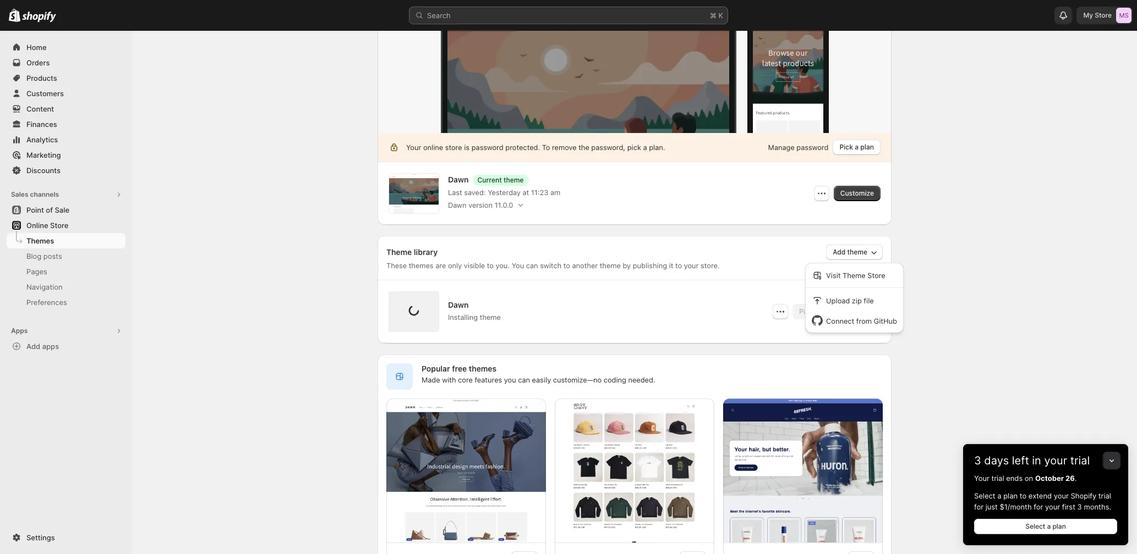 Task type: vqa. For each thing, say whether or not it's contained in the screenshot.
the middle trial
yes



Task type: locate. For each thing, give the bounding box(es) containing it.
preferences link
[[7, 295, 126, 310]]

navigation
[[26, 283, 63, 292]]

1 vertical spatial plan
[[1053, 523, 1066, 531]]

0 vertical spatial select
[[974, 492, 996, 501]]

1 for from the left
[[974, 503, 984, 512]]

0 horizontal spatial select
[[974, 492, 996, 501]]

select down select a plan to extend your shopify trial for just $1/month for your first 3 months.
[[1026, 523, 1046, 531]]

1 vertical spatial store
[[50, 221, 68, 230]]

1 horizontal spatial store
[[1095, 11, 1112, 19]]

3 right first
[[1078, 503, 1082, 512]]

trial up months. on the bottom
[[1099, 492, 1111, 501]]

3 days left in your trial
[[974, 455, 1090, 468]]

settings link
[[7, 531, 126, 546]]

my
[[1084, 11, 1093, 19]]

content
[[26, 105, 54, 113]]

0 vertical spatial trial
[[1071, 455, 1090, 468]]

your up october at the bottom of the page
[[1045, 455, 1068, 468]]

channels
[[30, 190, 59, 199]]

my store
[[1084, 11, 1112, 19]]

your up first
[[1054, 492, 1069, 501]]

add
[[26, 342, 40, 351]]

1 vertical spatial a
[[1047, 523, 1051, 531]]

apps button
[[7, 324, 126, 339]]

1 horizontal spatial a
[[1047, 523, 1051, 531]]

on
[[1025, 475, 1033, 483]]

your left first
[[1045, 503, 1060, 512]]

1 horizontal spatial select
[[1026, 523, 1046, 531]]

2 horizontal spatial trial
[[1099, 492, 1111, 501]]

your
[[974, 475, 990, 483]]

select inside select a plan to extend your shopify trial for just $1/month for your first 3 months.
[[974, 492, 996, 501]]

trial
[[1071, 455, 1090, 468], [992, 475, 1004, 483], [1099, 492, 1111, 501]]

3
[[974, 455, 981, 468], [1078, 503, 1082, 512]]

plan up the $1/month
[[1004, 492, 1018, 501]]

trial right your
[[992, 475, 1004, 483]]

trial inside 3 days left in your trial dropdown button
[[1071, 455, 1090, 468]]

select up just
[[974, 492, 996, 501]]

in
[[1032, 455, 1041, 468]]

trial up .
[[1071, 455, 1090, 468]]

1 horizontal spatial plan
[[1053, 523, 1066, 531]]

1 horizontal spatial trial
[[1071, 455, 1090, 468]]

products
[[26, 74, 57, 83]]

0 vertical spatial your
[[1045, 455, 1068, 468]]

0 horizontal spatial store
[[50, 221, 68, 230]]

1 horizontal spatial 3
[[1078, 503, 1082, 512]]

0 vertical spatial store
[[1095, 11, 1112, 19]]

discounts link
[[7, 163, 126, 178]]

3 inside dropdown button
[[974, 455, 981, 468]]

home
[[26, 43, 47, 52]]

october
[[1035, 475, 1064, 483]]

left
[[1012, 455, 1029, 468]]

sales channels button
[[7, 187, 126, 203]]

settings
[[26, 534, 55, 543]]

select inside select a plan link
[[1026, 523, 1046, 531]]

0 vertical spatial a
[[998, 492, 1002, 501]]

0 horizontal spatial 3
[[974, 455, 981, 468]]

1 vertical spatial select
[[1026, 523, 1046, 531]]

analytics link
[[7, 132, 126, 148]]

plan
[[1004, 492, 1018, 501], [1053, 523, 1066, 531]]

store for online store
[[50, 221, 68, 230]]

orders
[[26, 58, 50, 67]]

a up just
[[998, 492, 1002, 501]]

sale
[[55, 206, 69, 215]]

k
[[719, 11, 723, 20]]

1 vertical spatial 3
[[1078, 503, 1082, 512]]

shopify image
[[9, 9, 21, 22]]

store right my
[[1095, 11, 1112, 19]]

0 vertical spatial plan
[[1004, 492, 1018, 501]]

a
[[998, 492, 1002, 501], [1047, 523, 1051, 531]]

select
[[974, 492, 996, 501], [1026, 523, 1046, 531]]

3 up your
[[974, 455, 981, 468]]

online store
[[26, 221, 68, 230]]

for left just
[[974, 503, 984, 512]]

3 days left in your trial element
[[963, 473, 1129, 546]]

1 vertical spatial your
[[1054, 492, 1069, 501]]

add apps button
[[7, 339, 126, 355]]

3 days left in your trial button
[[963, 445, 1129, 468]]

for
[[974, 503, 984, 512], [1034, 503, 1043, 512]]

ends
[[1006, 475, 1023, 483]]

blog
[[26, 252, 41, 261]]

of
[[46, 206, 53, 215]]

store inside online store link
[[50, 221, 68, 230]]

select for select a plan to extend your shopify trial for just $1/month for your first 3 months.
[[974, 492, 996, 501]]

a for select a plan to extend your shopify trial for just $1/month for your first 3 months.
[[998, 492, 1002, 501]]

0 horizontal spatial trial
[[992, 475, 1004, 483]]

0 horizontal spatial for
[[974, 503, 984, 512]]

2 for from the left
[[1034, 503, 1043, 512]]

trial inside select a plan to extend your shopify trial for just $1/month for your first 3 months.
[[1099, 492, 1111, 501]]

store
[[1095, 11, 1112, 19], [50, 221, 68, 230]]

store down sale
[[50, 221, 68, 230]]

for down extend
[[1034, 503, 1043, 512]]

pages link
[[7, 264, 126, 280]]

0 horizontal spatial a
[[998, 492, 1002, 501]]

plan down first
[[1053, 523, 1066, 531]]

your
[[1045, 455, 1068, 468], [1054, 492, 1069, 501], [1045, 503, 1060, 512]]

select a plan to extend your shopify trial for just $1/month for your first 3 months.
[[974, 492, 1111, 512]]

apps
[[42, 342, 59, 351]]

a down select a plan to extend your shopify trial for just $1/month for your first 3 months.
[[1047, 523, 1051, 531]]

1 horizontal spatial for
[[1034, 503, 1043, 512]]

a inside select a plan link
[[1047, 523, 1051, 531]]

analytics
[[26, 135, 58, 144]]

a inside select a plan to extend your shopify trial for just $1/month for your first 3 months.
[[998, 492, 1002, 501]]

0 horizontal spatial plan
[[1004, 492, 1018, 501]]

plan inside select a plan to extend your shopify trial for just $1/month for your first 3 months.
[[1004, 492, 1018, 501]]

0 vertical spatial 3
[[974, 455, 981, 468]]

online store link
[[7, 218, 126, 233]]

posts
[[43, 252, 62, 261]]

apps
[[11, 327, 28, 335]]

2 vertical spatial trial
[[1099, 492, 1111, 501]]

1 vertical spatial trial
[[992, 475, 1004, 483]]



Task type: describe. For each thing, give the bounding box(es) containing it.
shopify
[[1071, 492, 1097, 501]]

themes
[[26, 237, 54, 246]]

themes link
[[7, 233, 126, 249]]

3 inside select a plan to extend your shopify trial for just $1/month for your first 3 months.
[[1078, 503, 1082, 512]]

a for select a plan
[[1047, 523, 1051, 531]]

select a plan link
[[974, 520, 1117, 535]]

store for my store
[[1095, 11, 1112, 19]]

home link
[[7, 40, 126, 55]]

navigation link
[[7, 280, 126, 295]]

2 vertical spatial your
[[1045, 503, 1060, 512]]

plan for select a plan
[[1053, 523, 1066, 531]]

finances
[[26, 120, 57, 129]]

point of sale button
[[0, 203, 132, 218]]

select for select a plan
[[1026, 523, 1046, 531]]

$1/month
[[1000, 503, 1032, 512]]

to
[[1020, 492, 1027, 501]]

⌘
[[710, 11, 717, 20]]

marketing link
[[7, 148, 126, 163]]

pages
[[26, 268, 47, 276]]

online
[[26, 221, 48, 230]]

first
[[1062, 503, 1076, 512]]

search
[[427, 11, 451, 20]]

preferences
[[26, 298, 67, 307]]

days
[[984, 455, 1009, 468]]

your inside dropdown button
[[1045, 455, 1068, 468]]

plan for select a plan to extend your shopify trial for just $1/month for your first 3 months.
[[1004, 492, 1018, 501]]

shopify image
[[22, 11, 56, 22]]

customers
[[26, 89, 64, 98]]

extend
[[1029, 492, 1052, 501]]

products link
[[7, 70, 126, 86]]

select a plan
[[1026, 523, 1066, 531]]

customers link
[[7, 86, 126, 101]]

just
[[986, 503, 998, 512]]

my store image
[[1116, 8, 1132, 23]]

.
[[1075, 475, 1077, 483]]

blog posts
[[26, 252, 62, 261]]

point
[[26, 206, 44, 215]]

point of sale
[[26, 206, 69, 215]]

finances link
[[7, 117, 126, 132]]

blog posts link
[[7, 249, 126, 264]]

orders link
[[7, 55, 126, 70]]

discounts
[[26, 166, 61, 175]]

point of sale link
[[7, 203, 126, 218]]

your trial ends on october 26 .
[[974, 475, 1077, 483]]

marketing
[[26, 151, 61, 160]]

content link
[[7, 101, 126, 117]]

sales
[[11, 190, 28, 199]]

sales channels
[[11, 190, 59, 199]]

add apps
[[26, 342, 59, 351]]

⌘ k
[[710, 11, 723, 20]]

26
[[1066, 475, 1075, 483]]

months.
[[1084, 503, 1111, 512]]



